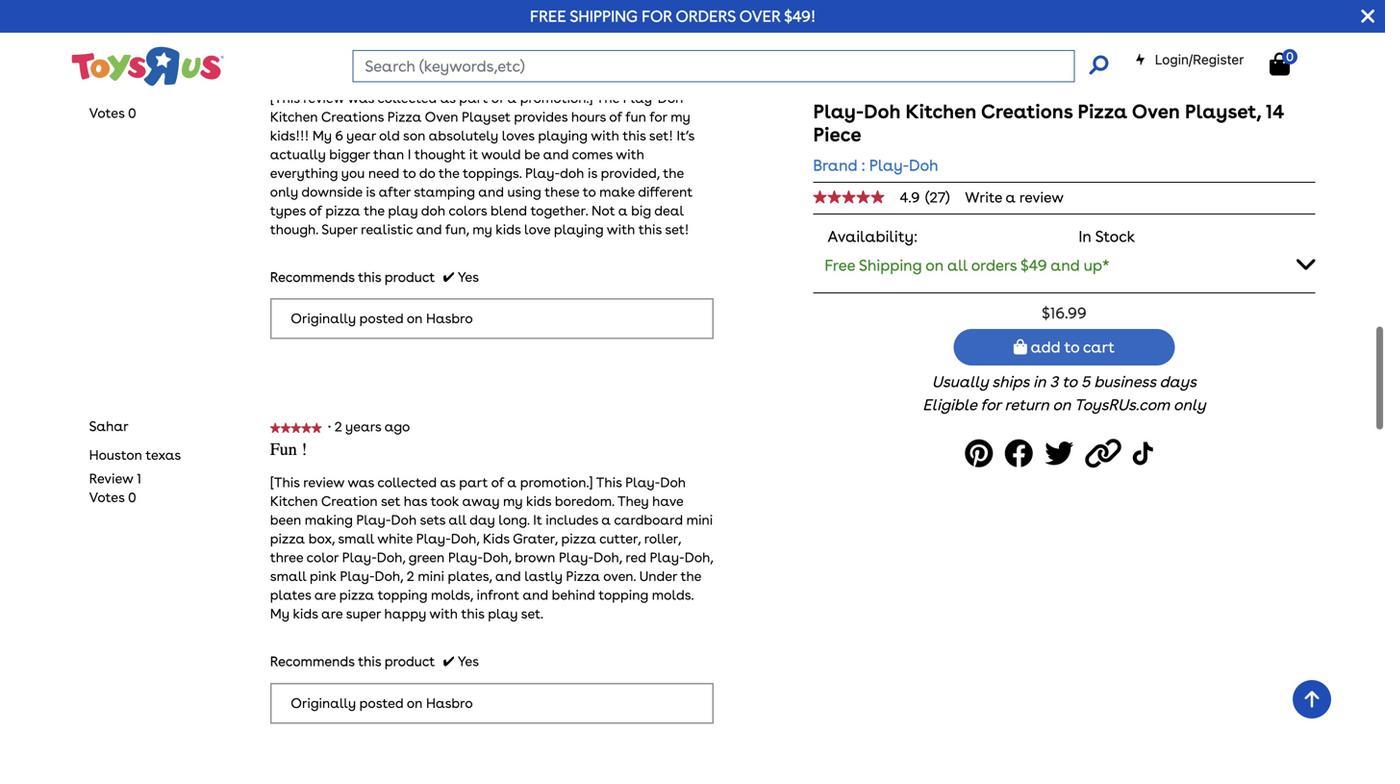Task type: describe. For each thing, give the bounding box(es) containing it.
been
[[270, 512, 301, 528]]

red
[[626, 550, 647, 566]]

provided,
[[601, 165, 660, 181]]

tiktok image
[[1133, 432, 1158, 475]]

hasbro for fun !
[[426, 695, 473, 712]]

0 vertical spatial playing
[[538, 127, 588, 144]]

[this review was collected as part of a promotion.] the play-doh kitchen creations pizza oven playset provides hours of fun for my kids!!! my 6 year old son absolutely loves playing with this set! it's actually bigger than i thought it would be and comes with everything you need to do the toppings. play-doh is provided, the only downside is after stamping and using these to make different types of pizza the play doh colors blend together. not a big deal though. super realistic and fun, my kids love playing with this set!
[[270, 90, 695, 238]]

play- right color
[[342, 550, 377, 566]]

kitchen for fun !
[[270, 493, 318, 510]]

cutter,
[[600, 531, 641, 547]]

for
[[642, 7, 672, 25]]

it
[[469, 146, 478, 163]]

do
[[419, 165, 435, 181]]

play- down be
[[525, 165, 560, 181]]

4.9
[[900, 189, 920, 206]]

1 topping from the left
[[378, 587, 428, 603]]

availability:
[[828, 227, 918, 246]]

be
[[524, 146, 540, 163]]

color
[[307, 550, 339, 566]]

on down realistic
[[407, 310, 423, 327]]

recommends for !
[[270, 653, 355, 670]]

· 2 years ago for hours of fun!
[[328, 34, 417, 50]]

infront
[[477, 587, 520, 603]]

md
[[168, 62, 189, 79]]

:
[[862, 156, 866, 175]]

✔ for fun !
[[443, 653, 455, 670]]

this
[[596, 475, 622, 491]]

doh inside the [this review was collected as part of a promotion.] the play-doh kitchen creations pizza oven playset provides hours of fun for my kids!!! my 6 year old son absolutely loves playing with this set! it's actually bigger than i thought it would be and comes with everything you need to do the toppings. play-doh is provided, the only downside is after stamping and using these to make different types of pizza the play doh colors blend together. not a big deal though. super realistic and fun, my kids love playing with this set!
[[658, 90, 683, 106]]

eligible
[[923, 396, 977, 414]]

the up realistic
[[364, 202, 385, 219]]

over
[[740, 7, 781, 25]]

comes
[[572, 146, 613, 163]]

3
[[1050, 373, 1059, 391]]

posted for hours of fun!
[[360, 310, 404, 327]]

✔ for hours of fun!
[[443, 269, 455, 285]]

of down downside
[[309, 202, 322, 219]]

together.
[[531, 202, 588, 219]]

stamping
[[414, 184, 475, 200]]

super
[[322, 221, 358, 238]]

login/register
[[1155, 51, 1244, 67]]

love
[[524, 221, 551, 238]]

[this for hours
[[270, 90, 300, 106]]

!
[[301, 440, 307, 460]]

free shipping for orders over $49! link
[[530, 7, 816, 25]]

toysrus.com
[[1075, 396, 1170, 414]]

originally posted on hasbro for fun !
[[291, 695, 473, 712]]

this down "fun"
[[623, 127, 646, 144]]

shopping bag image for the add to cart button
[[1014, 339, 1027, 355]]

and down toppings.
[[478, 184, 504, 200]]

brand
[[813, 156, 858, 175]]

promotion.] for fun !
[[520, 475, 593, 491]]

make
[[600, 184, 635, 200]]

would
[[481, 146, 521, 163]]

0 inside list
[[128, 105, 136, 121]]

fun
[[270, 440, 297, 460]]

boredom.
[[555, 493, 615, 510]]

grater,
[[513, 531, 558, 547]]

hours
[[270, 55, 313, 75]]

to inside button
[[1065, 338, 1080, 357]]

write
[[965, 189, 1003, 206]]

fun!
[[336, 55, 364, 75]]

4.9 (27)
[[900, 189, 950, 206]]

collected for hours of fun!
[[378, 90, 437, 106]]

yes for hours of fun!
[[458, 269, 479, 285]]

doh up white
[[391, 512, 417, 528]]

a up playset
[[507, 90, 517, 106]]

with inside [this review was collected as part of a promotion.] this play-doh kitchen creation set has took away my kids boredom. they have been making play-doh sets all day long. it includes a cardboard mini pizza box, small white play-doh, kids grater, pizza cutter, roller, three color play-doh, green play-doh, brown play-doh, red play-doh, small pink play-doh, 2 mini plates, and lastly pizza oven. under the plates are pizza topping molds, infront and behind topping molds. my kids are super happy with this play set.
[[430, 606, 458, 622]]

pizza inside [this review was collected as part of a promotion.] this play-doh kitchen creation set has took away my kids boredom. they have been making play-doh sets all day long. it includes a cardboard mini pizza box, small white play-doh, kids grater, pizza cutter, roller, three color play-doh, green play-doh, brown play-doh, red play-doh, small pink play-doh, 2 mini plates, and lastly pizza oven. under the plates are pizza topping molds, infront and behind topping molds. my kids are super happy with this play set.
[[566, 568, 600, 585]]

0 vertical spatial are
[[314, 587, 336, 603]]

using
[[507, 184, 541, 200]]

in stock
[[1079, 227, 1135, 246]]

for inside usually ships in 3 to 5 business days eligible for return on toysrus.com only
[[981, 396, 1001, 414]]

old
[[379, 127, 400, 144]]

and left fun,
[[416, 221, 442, 238]]

years for hours of fun!
[[345, 34, 381, 50]]

types
[[270, 202, 306, 219]]

sets
[[420, 512, 446, 528]]

play- down set
[[356, 512, 391, 528]]

a right write
[[1006, 189, 1016, 206]]

actually
[[270, 146, 326, 163]]

ago for fun !
[[385, 419, 410, 435]]

fun
[[626, 109, 646, 125]]

Enter Keyword or Item No. search field
[[353, 50, 1075, 82]]

product for hours of fun!
[[385, 269, 435, 285]]

pizza inside play-doh kitchen creations pizza oven playset, 14 piece brand : play-doh
[[1078, 100, 1128, 123]]

play- up plates,
[[448, 550, 483, 566]]

5
[[1081, 373, 1090, 391]]

play- down roller,
[[650, 550, 685, 566]]

$16.99
[[1042, 304, 1087, 322]]

doh right piece
[[864, 100, 901, 123]]

oven.
[[604, 568, 636, 585]]

up*
[[1084, 256, 1110, 275]]

under
[[640, 568, 677, 585]]

shipping
[[570, 7, 638, 25]]

1 vertical spatial mini
[[418, 568, 444, 585]]

and right be
[[543, 146, 569, 163]]

thought
[[415, 146, 466, 163]]

on down happy
[[407, 695, 423, 712]]

play- up they
[[626, 475, 660, 491]]

kids inside the [this review was collected as part of a promotion.] the play-doh kitchen creations pizza oven playset provides hours of fun for my kids!!! my 6 year old son absolutely loves playing with this set! it's actually bigger than i thought it would be and comes with everything you need to do the toppings. play-doh is provided, the only downside is after stamping and using these to make different types of pizza the play doh colors blend together. not a big deal though. super realistic and fun, my kids love playing with this set!
[[496, 221, 521, 238]]

my inside [this review was collected as part of a promotion.] this play-doh kitchen creation set has took away my kids boredom. they have been making play-doh sets all day long. it includes a cardboard mini pizza box, small white play-doh, kids grater, pizza cutter, roller, three color play-doh, green play-doh, brown play-doh, red play-doh, small pink play-doh, 2 mini plates, and lastly pizza oven. under the plates are pizza topping molds, infront and behind topping molds. my kids are super happy with this play set.
[[503, 493, 523, 510]]

of up playset
[[491, 90, 504, 106]]

6
[[335, 127, 343, 144]]

they
[[618, 493, 649, 510]]

promotion.] for hours of fun!
[[520, 90, 593, 106]]

play inside the [this review was collected as part of a promotion.] the play-doh kitchen creations pizza oven playset provides hours of fun for my kids!!! my 6 year old son absolutely loves playing with this set! it's actually bigger than i thought it would be and comes with everything you need to do the toppings. play-doh is provided, the only downside is after stamping and using these to make different types of pizza the play doh colors blend together. not a big deal though. super realistic and fun, my kids love playing with this set!
[[388, 202, 418, 219]]

everything
[[270, 165, 338, 181]]

add
[[1031, 338, 1061, 357]]

collected for fun !
[[378, 475, 437, 491]]

0 vertical spatial 0
[[1287, 49, 1294, 64]]

with up provided,
[[616, 146, 644, 163]]

play- down sets
[[416, 531, 451, 547]]

0 vertical spatial set!
[[649, 127, 673, 144]]

originally posted on hasbro for hours of fun!
[[291, 310, 473, 327]]

(27)
[[926, 189, 950, 206]]

keedysville,
[[89, 62, 164, 79]]

to up not
[[583, 184, 596, 200]]

play inside [this review was collected as part of a promotion.] this play-doh kitchen creation set has took away my kids boredom. they have been making play-doh sets all day long. it includes a cardboard mini pizza box, small white play-doh, kids grater, pizza cutter, roller, three color play-doh, green play-doh, brown play-doh, red play-doh, small pink play-doh, 2 mini plates, and lastly pizza oven. under the plates are pizza topping molds, infront and behind topping molds. my kids are super happy with this play set.
[[488, 606, 518, 622]]

shifflett524
[[89, 34, 164, 50]]

0 vertical spatial small
[[338, 531, 374, 547]]

share a link to play-doh kitchen creations pizza oven playset, 14 piece on twitter image
[[1045, 432, 1080, 475]]

the up stamping
[[439, 165, 460, 181]]

happy
[[384, 606, 426, 622]]

a up cutter,
[[602, 512, 611, 528]]

houston
[[89, 447, 142, 463]]

free
[[825, 256, 855, 275]]

for inside the [this review was collected as part of a promotion.] the play-doh kitchen creations pizza oven playset provides hours of fun for my kids!!! my 6 year old son absolutely loves playing with this set! it's actually bigger than i thought it would be and comes with everything you need to do the toppings. play-doh is provided, the only downside is after stamping and using these to make different types of pizza the play doh colors blend together. not a big deal though. super realistic and fun, my kids love playing with this set!
[[650, 109, 667, 125]]

[this for fun
[[270, 475, 300, 491]]

create a pinterest pin for play-doh kitchen creations pizza oven playset, 14 piece image
[[965, 432, 999, 475]]

free shipping on all orders $49 and up* button
[[813, 244, 1316, 285]]

and up set.
[[523, 587, 549, 603]]

it
[[533, 512, 542, 528]]

of left "fun"
[[609, 109, 622, 125]]

play- up brand
[[813, 100, 864, 123]]

login/register button
[[1135, 50, 1244, 69]]

behind
[[552, 587, 595, 603]]

the inside [this review was collected as part of a promotion.] this play-doh kitchen creation set has took away my kids boredom. they have been making play-doh sets all day long. it includes a cardboard mini pizza box, small white play-doh, kids grater, pizza cutter, roller, three color play-doh, green play-doh, brown play-doh, red play-doh, small pink play-doh, 2 mini plates, and lastly pizza oven. under the plates are pizza topping molds, infront and behind topping molds. my kids are super happy with this play set.
[[681, 568, 702, 585]]

this down big
[[639, 221, 662, 238]]

the up different
[[663, 165, 684, 181]]

this down super
[[358, 653, 381, 670]]

toppings.
[[463, 165, 522, 181]]

0 link
[[1270, 49, 1310, 76]]

play- right the :
[[870, 156, 909, 175]]

all inside [this review was collected as part of a promotion.] this play-doh kitchen creation set has took away my kids boredom. they have been making play-doh sets all day long. it includes a cardboard mini pizza box, small white play-doh, kids grater, pizza cutter, roller, three color play-doh, green play-doh, brown play-doh, red play-doh, small pink play-doh, 2 mini plates, and lastly pizza oven. under the plates are pizza topping molds, infront and behind topping molds. my kids are super happy with this play set.
[[449, 512, 466, 528]]

keedysville, md
[[89, 62, 189, 79]]

doh up have
[[660, 475, 686, 491]]

bigger
[[329, 146, 370, 163]]

year
[[347, 127, 376, 144]]

· 2 years ago for fun !
[[328, 419, 417, 435]]

with up comes
[[591, 127, 619, 144]]

2 inside [this review was collected as part of a promotion.] this play-doh kitchen creation set has took away my kids boredom. they have been making play-doh sets all day long. it includes a cardboard mini pizza box, small white play-doh, kids grater, pizza cutter, roller, three color play-doh, green play-doh, brown play-doh, red play-doh, small pink play-doh, 2 mini plates, and lastly pizza oven. under the plates are pizza topping molds, infront and behind topping molds. my kids are super happy with this play set.
[[407, 568, 414, 585]]

big
[[631, 202, 651, 219]]

molds.
[[652, 587, 694, 603]]

kitchen for hours of fun!
[[270, 109, 318, 125]]

a up long.
[[507, 475, 517, 491]]

votes 0
[[89, 105, 136, 121]]

as for fun !
[[440, 475, 456, 491]]

my inside the [this review was collected as part of a promotion.] the play-doh kitchen creations pizza oven playset provides hours of fun for my kids!!! my 6 year old son absolutely loves playing with this set! it's actually bigger than i thought it would be and comes with everything you need to do the toppings. play-doh is provided, the only downside is after stamping and using these to make different types of pizza the play doh colors blend together. not a big deal though. super realistic and fun, my kids love playing with this set!
[[313, 127, 332, 144]]



Task type: locate. For each thing, give the bounding box(es) containing it.
kids up it
[[526, 493, 552, 510]]

recommends for of
[[270, 269, 355, 285]]

kitchen inside [this review was collected as part of a promotion.] this play-doh kitchen creation set has took away my kids boredom. they have been making play-doh sets all day long. it includes a cardboard mini pizza box, small white play-doh, kids grater, pizza cutter, roller, three color play-doh, green play-doh, brown play-doh, red play-doh, small pink play-doh, 2 mini plates, and lastly pizza oven. under the plates are pizza topping molds, infront and behind topping molds. my kids are super happy with this play set.
[[270, 493, 318, 510]]

1 yes from the top
[[458, 269, 479, 285]]

as up took
[[440, 475, 456, 491]]

on inside usually ships in 3 to 5 business days eligible for return on toysrus.com only
[[1053, 396, 1071, 414]]

green
[[409, 550, 445, 566]]

only
[[270, 184, 298, 200], [1174, 396, 1206, 414]]

lastly
[[525, 568, 563, 585]]

0 vertical spatial recommends
[[270, 269, 355, 285]]

business
[[1094, 373, 1156, 391]]

set! down deal
[[665, 221, 689, 238]]

2 topping from the left
[[599, 587, 649, 603]]

to
[[403, 165, 416, 181], [583, 184, 596, 200], [1065, 338, 1080, 357], [1062, 373, 1077, 391]]

1 vertical spatial play
[[488, 606, 518, 622]]

blend
[[491, 202, 527, 219]]

originally for of
[[291, 310, 356, 327]]

toys r us image
[[70, 45, 224, 88]]

1 vertical spatial kids
[[526, 493, 552, 510]]

for down ships
[[981, 396, 1001, 414]]

1 vertical spatial yes
[[458, 653, 479, 670]]

kids down blend
[[496, 221, 521, 238]]

as up 'absolutely'
[[440, 90, 456, 106]]

are left super
[[321, 606, 343, 622]]

0 vertical spatial promotion.]
[[520, 90, 593, 106]]

in
[[1033, 373, 1046, 391]]

1 vertical spatial posted
[[360, 695, 404, 712]]

2 horizontal spatial kids
[[526, 493, 552, 510]]

creations inside play-doh kitchen creations pizza oven playset, 14 piece brand : play-doh
[[981, 100, 1073, 123]]

creation
[[321, 493, 378, 510]]

was for hours of fun!
[[348, 90, 374, 106]]

usually ships in 3 to 5 business days eligible for return on toysrus.com only
[[923, 373, 1206, 414]]

plates,
[[448, 568, 492, 585]]

collected inside the [this review was collected as part of a promotion.] the play-doh kitchen creations pizza oven playset provides hours of fun for my kids!!! my 6 year old son absolutely loves playing with this set! it's actually bigger than i thought it would be and comes with everything you need to do the toppings. play-doh is provided, the only downside is after stamping and using these to make different types of pizza the play doh colors blend together. not a big deal though. super realistic and fun, my kids love playing with this set!
[[378, 90, 437, 106]]

1 vertical spatial list
[[89, 470, 141, 507]]

on inside dropdown button
[[926, 256, 944, 275]]

1 · 2 years ago from the top
[[328, 34, 417, 50]]

1 vertical spatial hasbro
[[426, 695, 473, 712]]

review for !
[[303, 475, 344, 491]]

list containing review
[[89, 470, 141, 507]]

1 originally from the top
[[291, 310, 356, 327]]

0
[[1287, 49, 1294, 64], [128, 105, 136, 121], [128, 489, 136, 506]]

recommends this product ✔ yes for fun !
[[270, 653, 479, 670]]

my up long.
[[503, 493, 523, 510]]

None search field
[[353, 50, 1109, 82]]

of
[[317, 55, 331, 75], [491, 90, 504, 106], [609, 109, 622, 125], [309, 202, 322, 219], [491, 475, 504, 491]]

colors
[[449, 202, 487, 219]]

0 vertical spatial part
[[459, 90, 488, 106]]

share play-doh kitchen creations pizza oven playset, 14 piece on facebook image
[[1005, 432, 1039, 475]]

kitchen inside the [this review was collected as part of a promotion.] the play-doh kitchen creations pizza oven playset provides hours of fun for my kids!!! my 6 year old son absolutely loves playing with this set! it's actually bigger than i thought it would be and comes with everything you need to do the toppings. play-doh is provided, the only downside is after stamping and using these to make different types of pizza the play doh colors blend together. not a big deal though. super realistic and fun, my kids love playing with this set!
[[270, 109, 318, 125]]

was down fun!
[[348, 90, 374, 106]]

kitchen inside play-doh kitchen creations pizza oven playset, 14 piece brand : play-doh
[[906, 100, 977, 123]]

2 · from the top
[[328, 419, 331, 435]]

and up infront on the left bottom of page
[[495, 568, 521, 585]]

votes down review
[[89, 489, 125, 506]]

collected inside [this review was collected as part of a promotion.] this play-doh kitchen creation set has took away my kids boredom. they have been making play-doh sets all day long. it includes a cardboard mini pizza box, small white play-doh, kids grater, pizza cutter, roller, three color play-doh, green play-doh, brown play-doh, red play-doh, small pink play-doh, 2 mini plates, and lastly pizza oven. under the plates are pizza topping molds, infront and behind topping molds. my kids are super happy with this play set.
[[378, 475, 437, 491]]

free shipping for orders over $49!
[[530, 7, 816, 25]]

add to cart button
[[954, 329, 1175, 366]]

2 was from the top
[[348, 475, 374, 491]]

2 promotion.] from the top
[[520, 475, 593, 491]]

0 vertical spatial mini
[[687, 512, 713, 528]]

1 vertical spatial originally posted on hasbro
[[291, 695, 473, 712]]

0 vertical spatial product
[[385, 269, 435, 285]]

only inside usually ships in 3 to 5 business days eligible for return on toysrus.com only
[[1174, 396, 1206, 414]]

kids
[[483, 531, 510, 547]]

super
[[346, 606, 381, 622]]

of left fun!
[[317, 55, 331, 75]]

add to cart
[[1027, 338, 1115, 357]]

promotion.] up 'provides'
[[520, 90, 593, 106]]

kitchen up kids!!! at the left
[[270, 109, 318, 125]]

· up creation
[[328, 419, 331, 435]]

0 horizontal spatial kids
[[293, 606, 318, 622]]

only down days
[[1174, 396, 1206, 414]]

includes
[[546, 512, 598, 528]]

return
[[1005, 396, 1049, 414]]

as for hours of fun!
[[440, 90, 456, 106]]

posted down super
[[360, 695, 404, 712]]

list for hours of fun!
[[89, 104, 136, 123]]

review
[[303, 90, 344, 106], [1020, 189, 1064, 206], [303, 475, 344, 491]]

mini down green
[[418, 568, 444, 585]]

0 vertical spatial doh
[[560, 165, 584, 181]]

[this inside the [this review was collected as part of a promotion.] the play-doh kitchen creations pizza oven playset provides hours of fun for my kids!!! my 6 year old son absolutely loves playing with this set! it's actually bigger than i thought it would be and comes with everything you need to do the toppings. play-doh is provided, the only downside is after stamping and using these to make different types of pizza the play doh colors blend together. not a big deal though. super realistic and fun, my kids love playing with this set!
[[270, 90, 300, 106]]

my left 6
[[313, 127, 332, 144]]

different
[[638, 184, 693, 200]]

have
[[652, 493, 684, 510]]

pink
[[310, 568, 337, 585]]

review
[[89, 471, 133, 487]]

1 horizontal spatial my
[[503, 493, 523, 510]]

play-
[[623, 90, 658, 106], [813, 100, 864, 123], [870, 156, 909, 175], [525, 165, 560, 181], [626, 475, 660, 491], [356, 512, 391, 528], [416, 531, 451, 547], [342, 550, 377, 566], [448, 550, 483, 566], [559, 550, 594, 566], [650, 550, 685, 566], [340, 568, 375, 585]]

originally posted on hasbro down super
[[291, 695, 473, 712]]

oven inside the [this review was collected as part of a promotion.] the play-doh kitchen creations pizza oven playset provides hours of fun for my kids!!! my 6 year old son absolutely loves playing with this set! it's actually bigger than i thought it would be and comes with everything you need to do the toppings. play-doh is provided, the only downside is after stamping and using these to make different types of pizza the play doh colors blend together. not a big deal though. super realistic and fun, my kids love playing with this set!
[[425, 109, 458, 125]]

with down not
[[607, 221, 635, 238]]

0 vertical spatial review
[[303, 90, 344, 106]]

play down after on the top of page
[[388, 202, 418, 219]]

small
[[338, 531, 374, 547], [270, 568, 306, 585]]

oven up 'absolutely'
[[425, 109, 458, 125]]

long.
[[499, 512, 530, 528]]

0 vertical spatial votes
[[89, 105, 125, 121]]

votes down keedysville,
[[89, 105, 125, 121]]

· 2 years ago up fun!
[[328, 34, 417, 50]]

0 horizontal spatial is
[[366, 184, 376, 200]]

2 originally from the top
[[291, 695, 356, 712]]

list containing votes
[[89, 104, 136, 123]]

was up creation
[[348, 475, 374, 491]]

was for fun !
[[348, 475, 374, 491]]

list
[[89, 104, 136, 123], [89, 470, 141, 507]]

oven inside play-doh kitchen creations pizza oven playset, 14 piece brand : play-doh
[[1132, 100, 1180, 123]]

part for fun !
[[459, 475, 488, 491]]

1 vertical spatial · 2 years ago
[[328, 419, 417, 435]]

doh
[[560, 165, 584, 181], [421, 202, 446, 219]]

not
[[592, 202, 615, 219]]

votes inside houston texas review 1 votes 0
[[89, 489, 125, 506]]

shopping bag image for 0 link
[[1270, 52, 1290, 76]]

1 horizontal spatial mini
[[687, 512, 713, 528]]

1 vertical spatial only
[[1174, 396, 1206, 414]]

0 vertical spatial hasbro
[[426, 310, 473, 327]]

$49!
[[784, 7, 816, 25]]

2 for !
[[335, 419, 342, 435]]

2 posted from the top
[[360, 695, 404, 712]]

pizza inside the [this review was collected as part of a promotion.] the play-doh kitchen creations pizza oven playset provides hours of fun for my kids!!! my 6 year old son absolutely loves playing with this set! it's actually bigger than i thought it would be and comes with everything you need to do the toppings. play-doh is provided, the only downside is after stamping and using these to make different types of pizza the play doh colors blend together. not a big deal though. super realistic and fun, my kids love playing with this set!
[[388, 109, 422, 125]]

2 hasbro from the top
[[426, 695, 473, 712]]

cart
[[1083, 338, 1115, 357]]

pizza inside the [this review was collected as part of a promotion.] the play-doh kitchen creations pizza oven playset provides hours of fun for my kids!!! my 6 year old son absolutely loves playing with this set! it's actually bigger than i thought it would be and comes with everything you need to do the toppings. play-doh is provided, the only downside is after stamping and using these to make different types of pizza the play doh colors blend together. not a big deal though. super realistic and fun, my kids love playing with this set!
[[326, 202, 361, 219]]

recommends this product ✔ yes for hours of fun!
[[270, 269, 479, 285]]

0 vertical spatial list
[[89, 104, 136, 123]]

oven
[[1132, 100, 1180, 123], [425, 109, 458, 125]]

review for of
[[303, 90, 344, 106]]

houston texas review 1 votes 0
[[89, 447, 181, 506]]

doh up 4.9 (27)
[[909, 156, 939, 175]]

0 vertical spatial ·
[[328, 34, 331, 50]]

✔ down fun,
[[443, 269, 455, 285]]

0 vertical spatial originally
[[291, 310, 356, 327]]

2 ago from the top
[[385, 419, 410, 435]]

1 vertical spatial ·
[[328, 419, 331, 435]]

part inside [this review was collected as part of a promotion.] this play-doh kitchen creation set has took away my kids boredom. they have been making play-doh sets all day long. it includes a cardboard mini pizza box, small white play-doh, kids grater, pizza cutter, roller, three color play-doh, green play-doh, brown play-doh, red play-doh, small pink play-doh, 2 mini plates, and lastly pizza oven. under the plates are pizza topping molds, infront and behind topping molds. my kids are super happy with this play set.
[[459, 475, 488, 491]]

14
[[1266, 100, 1285, 123]]

[this down fun
[[270, 475, 300, 491]]

0 horizontal spatial topping
[[378, 587, 428, 603]]

0 horizontal spatial for
[[650, 109, 667, 125]]

✔ down molds,
[[443, 653, 455, 670]]

1 horizontal spatial creations
[[981, 100, 1073, 123]]

creations up year on the top
[[321, 109, 384, 125]]

promotion.] up boredom.
[[520, 475, 593, 491]]

2 for of
[[335, 34, 342, 50]]

2 ✔ from the top
[[443, 653, 455, 670]]

1 horizontal spatial small
[[338, 531, 374, 547]]

1 horizontal spatial only
[[1174, 396, 1206, 414]]

2 as from the top
[[440, 475, 456, 491]]

ago for hours of fun!
[[385, 34, 410, 50]]

years up creation
[[345, 419, 381, 435]]

with
[[591, 127, 619, 144], [616, 146, 644, 163], [607, 221, 635, 238], [430, 606, 458, 622]]

1 recommends from the top
[[270, 269, 355, 285]]

is
[[588, 165, 597, 181], [366, 184, 376, 200]]

1 vertical spatial product
[[385, 653, 435, 670]]

collected up son
[[378, 90, 437, 106]]

1 vertical spatial 2
[[335, 419, 342, 435]]

2 part from the top
[[459, 475, 488, 491]]

fun,
[[445, 221, 469, 238]]

1 vertical spatial 0
[[128, 105, 136, 121]]

hours of fun!
[[270, 55, 364, 75]]

shopping bag image inside the add to cart button
[[1014, 339, 1027, 355]]

this down molds,
[[461, 606, 485, 622]]

recommends this product ✔ yes down super
[[270, 653, 479, 670]]

creations inside the [this review was collected as part of a promotion.] the play-doh kitchen creations pizza oven playset provides hours of fun for my kids!!! my 6 year old son absolutely loves playing with this set! it's actually bigger than i thought it would be and comes with everything you need to do the toppings. play-doh is provided, the only downside is after stamping and using these to make different types of pizza the play doh colors blend together. not a big deal though. super realistic and fun, my kids love playing with this set!
[[321, 109, 384, 125]]

list down keedysville,
[[89, 104, 136, 123]]

part inside the [this review was collected as part of a promotion.] the play-doh kitchen creations pizza oven playset provides hours of fun for my kids!!! my 6 year old son absolutely loves playing with this set! it's actually bigger than i thought it would be and comes with everything you need to do the toppings. play-doh is provided, the only downside is after stamping and using these to make different types of pizza the play doh colors blend together. not a big deal though. super realistic and fun, my kids love playing with this set!
[[459, 90, 488, 106]]

1 vertical spatial as
[[440, 475, 456, 491]]

1 votes from the top
[[89, 105, 125, 121]]

2 list from the top
[[89, 470, 141, 507]]

kitchen up brand : play-doh link on the right of page
[[906, 100, 977, 123]]

1 promotion.] from the top
[[520, 90, 593, 106]]

0 horizontal spatial play
[[388, 202, 418, 219]]

play- right pink
[[340, 568, 375, 585]]

posted for fun !
[[360, 695, 404, 712]]

1 list from the top
[[89, 104, 136, 123]]

this down realistic
[[358, 269, 381, 285]]

0 vertical spatial all
[[948, 256, 968, 275]]

usually
[[932, 373, 989, 391]]

1 originally posted on hasbro from the top
[[291, 310, 473, 327]]

1 vertical spatial my
[[270, 606, 290, 622]]

1 vertical spatial [this
[[270, 475, 300, 491]]

2 recommends from the top
[[270, 653, 355, 670]]

copy a link to play-doh kitchen creations pizza oven playset, 14 piece image
[[1086, 432, 1127, 475]]

realistic
[[361, 221, 413, 238]]

2 vertical spatial kids
[[293, 606, 318, 622]]

set
[[381, 493, 400, 510]]

yes down molds,
[[458, 653, 479, 670]]

of up the away
[[491, 475, 504, 491]]

my
[[313, 127, 332, 144], [270, 606, 290, 622]]

originally for !
[[291, 695, 356, 712]]

0 horizontal spatial mini
[[418, 568, 444, 585]]

1 vertical spatial doh
[[421, 202, 446, 219]]

1 vertical spatial years
[[345, 419, 381, 435]]

0 horizontal spatial creations
[[321, 109, 384, 125]]

[this
[[270, 90, 300, 106], [270, 475, 300, 491]]

as inside the [this review was collected as part of a promotion.] the play-doh kitchen creations pizza oven playset provides hours of fun for my kids!!! my 6 year old son absolutely loves playing with this set! it's actually bigger than i thought it would be and comes with everything you need to do the toppings. play-doh is provided, the only downside is after stamping and using these to make different types of pizza the play doh colors blend together. not a big deal though. super realistic and fun, my kids love playing with this set!
[[440, 90, 456, 106]]

close button image
[[1362, 6, 1375, 27]]

0 vertical spatial recommends this product ✔ yes
[[270, 269, 479, 285]]

yes for fun !
[[458, 653, 479, 670]]

1 vertical spatial set!
[[665, 221, 689, 238]]

2 [this from the top
[[270, 475, 300, 491]]

review right write
[[1020, 189, 1064, 206]]

ago up set
[[385, 419, 410, 435]]

my up it's
[[671, 109, 691, 125]]

years up fun!
[[345, 34, 381, 50]]

2 votes from the top
[[89, 489, 125, 506]]

write a review button
[[965, 189, 1064, 206]]

1 horizontal spatial doh
[[560, 165, 584, 181]]

[this inside [this review was collected as part of a promotion.] this play-doh kitchen creation set has took away my kids boredom. they have been making play-doh sets all day long. it includes a cardboard mini pizza box, small white play-doh, kids grater, pizza cutter, roller, three color play-doh, green play-doh, brown play-doh, red play-doh, small pink play-doh, 2 mini plates, and lastly pizza oven. under the plates are pizza topping molds, infront and behind topping molds. my kids are super happy with this play set.
[[270, 475, 300, 491]]

0 vertical spatial play
[[388, 202, 418, 219]]

0 vertical spatial collected
[[378, 90, 437, 106]]

part for hours of fun!
[[459, 90, 488, 106]]

2 horizontal spatial my
[[671, 109, 691, 125]]

has
[[404, 493, 427, 510]]

0 vertical spatial · 2 years ago
[[328, 34, 417, 50]]

1 posted from the top
[[360, 310, 404, 327]]

2 up creation
[[335, 419, 342, 435]]

promotion.] inside [this review was collected as part of a promotion.] this play-doh kitchen creation set has took away my kids boredom. they have been making play-doh sets all day long. it includes a cardboard mini pizza box, small white play-doh, kids grater, pizza cutter, roller, three color play-doh, green play-doh, brown play-doh, red play-doh, small pink play-doh, 2 mini plates, and lastly pizza oven. under the plates are pizza topping molds, infront and behind topping molds. my kids are super happy with this play set.
[[520, 475, 593, 491]]

2 recommends this product ✔ yes from the top
[[270, 653, 479, 670]]

1 ago from the top
[[385, 34, 410, 50]]

1 horizontal spatial all
[[948, 256, 968, 275]]

1 vertical spatial my
[[473, 221, 492, 238]]

piece
[[813, 123, 862, 146]]

0 horizontal spatial only
[[270, 184, 298, 200]]

yes
[[458, 269, 479, 285], [458, 653, 479, 670]]

orders
[[676, 7, 736, 25]]

review inside the [this review was collected as part of a promotion.] the play-doh kitchen creations pizza oven playset provides hours of fun for my kids!!! my 6 year old son absolutely loves playing with this set! it's actually bigger than i thought it would be and comes with everything you need to do the toppings. play-doh is provided, the only downside is after stamping and using these to make different types of pizza the play doh colors blend together. not a big deal though. super realistic and fun, my kids love playing with this set!
[[303, 90, 344, 106]]

product down realistic
[[385, 269, 435, 285]]

0 vertical spatial originally posted on hasbro
[[291, 310, 473, 327]]

· up hours of fun!
[[328, 34, 331, 50]]

1 hasbro from the top
[[426, 310, 473, 327]]

stock
[[1095, 227, 1135, 246]]

1 vertical spatial for
[[981, 396, 1001, 414]]

1 vertical spatial was
[[348, 475, 374, 491]]

shopping bag image left add
[[1014, 339, 1027, 355]]

on down 3
[[1053, 396, 1071, 414]]

· for !
[[328, 419, 331, 435]]

review up creation
[[303, 475, 344, 491]]

to inside usually ships in 3 to 5 business days eligible for return on toysrus.com only
[[1062, 373, 1077, 391]]

1 was from the top
[[348, 90, 374, 106]]

orders
[[971, 256, 1017, 275]]

0 vertical spatial posted
[[360, 310, 404, 327]]

provides
[[514, 109, 568, 125]]

playset,
[[1185, 100, 1262, 123]]

0 vertical spatial for
[[650, 109, 667, 125]]

0 vertical spatial ago
[[385, 34, 410, 50]]

2 vertical spatial review
[[303, 475, 344, 491]]

though.
[[270, 221, 318, 238]]

1 horizontal spatial shopping bag image
[[1270, 52, 1290, 76]]

the
[[596, 90, 620, 106]]

was inside [this review was collected as part of a promotion.] this play-doh kitchen creation set has took away my kids boredom. they have been making play-doh sets all day long. it includes a cardboard mini pizza box, small white play-doh, kids grater, pizza cutter, roller, three color play-doh, green play-doh, brown play-doh, red play-doh, small pink play-doh, 2 mini plates, and lastly pizza oven. under the plates are pizza topping molds, infront and behind topping molds. my kids are super happy with this play set.
[[348, 475, 374, 491]]

0 vertical spatial yes
[[458, 269, 479, 285]]

1 recommends this product ✔ yes from the top
[[270, 269, 479, 285]]

product
[[385, 269, 435, 285], [385, 653, 435, 670]]

2 horizontal spatial pizza
[[1078, 100, 1128, 123]]

are down pink
[[314, 587, 336, 603]]

shopping bag image
[[1270, 52, 1290, 76], [1014, 339, 1027, 355]]

1 as from the top
[[440, 90, 456, 106]]

doh up these
[[560, 165, 584, 181]]

only up types
[[270, 184, 298, 200]]

a
[[507, 90, 517, 106], [1006, 189, 1016, 206], [618, 202, 628, 219], [507, 475, 517, 491], [602, 512, 611, 528]]

my inside [this review was collected as part of a promotion.] this play-doh kitchen creation set has took away my kids boredom. they have been making play-doh sets all day long. it includes a cardboard mini pizza box, small white play-doh, kids grater, pizza cutter, roller, three color play-doh, green play-doh, brown play-doh, red play-doh, small pink play-doh, 2 mini plates, and lastly pizza oven. under the plates are pizza topping molds, infront and behind topping molds. my kids are super happy with this play set.
[[270, 606, 290, 622]]

1 [this from the top
[[270, 90, 300, 106]]

play- up "fun"
[[623, 90, 658, 106]]

this inside [this review was collected as part of a promotion.] this play-doh kitchen creation set has took away my kids boredom. they have been making play-doh sets all day long. it includes a cardboard mini pizza box, small white play-doh, kids grater, pizza cutter, roller, three color play-doh, green play-doh, brown play-doh, red play-doh, small pink play-doh, 2 mini plates, and lastly pizza oven. under the plates are pizza topping molds, infront and behind topping molds. my kids are super happy with this play set.
[[461, 606, 485, 622]]

0 horizontal spatial doh
[[421, 202, 446, 219]]

0 horizontal spatial my
[[473, 221, 492, 238]]

1 vertical spatial shopping bag image
[[1014, 339, 1027, 355]]

0 vertical spatial kids
[[496, 221, 521, 238]]

0 horizontal spatial oven
[[425, 109, 458, 125]]

2 · 2 years ago from the top
[[328, 419, 417, 435]]

the up the molds.
[[681, 568, 702, 585]]

hasbro for hours of fun!
[[426, 310, 473, 327]]

playing down together.
[[554, 221, 604, 238]]

1 vertical spatial promotion.]
[[520, 475, 593, 491]]

kitchen up been
[[270, 493, 318, 510]]

2 down green
[[407, 568, 414, 585]]

my down colors
[[473, 221, 492, 238]]

to right add
[[1065, 338, 1080, 357]]

only inside the [this review was collected as part of a promotion.] the play-doh kitchen creations pizza oven playset provides hours of fun for my kids!!! my 6 year old son absolutely loves playing with this set! it's actually bigger than i thought it would be and comes with everything you need to do the toppings. play-doh is provided, the only downside is after stamping and using these to make different types of pizza the play doh colors blend together. not a big deal though. super realistic and fun, my kids love playing with this set!
[[270, 184, 298, 200]]

0 vertical spatial my
[[671, 109, 691, 125]]

2 years from the top
[[345, 419, 381, 435]]

was
[[348, 90, 374, 106], [348, 475, 374, 491]]

1 horizontal spatial is
[[588, 165, 597, 181]]

recommends down though. on the left top
[[270, 269, 355, 285]]

0 horizontal spatial shopping bag image
[[1014, 339, 1027, 355]]

is down need
[[366, 184, 376, 200]]

1 vertical spatial playing
[[554, 221, 604, 238]]

list for fun !
[[89, 470, 141, 507]]

white
[[377, 531, 413, 547]]

1 vertical spatial are
[[321, 606, 343, 622]]

0 vertical spatial as
[[440, 90, 456, 106]]

1 vertical spatial is
[[366, 184, 376, 200]]

0 vertical spatial 2
[[335, 34, 342, 50]]

my down plates
[[270, 606, 290, 622]]

ago
[[385, 34, 410, 50], [385, 419, 410, 435]]

1 ✔ from the top
[[443, 269, 455, 285]]

years for fun !
[[345, 419, 381, 435]]

1 product from the top
[[385, 269, 435, 285]]

and left up*
[[1051, 256, 1080, 275]]

1 horizontal spatial pizza
[[566, 568, 600, 585]]

0 down review
[[128, 489, 136, 506]]

a left big
[[618, 202, 628, 219]]

all
[[948, 256, 968, 275], [449, 512, 466, 528]]

0 vertical spatial shopping bag image
[[1270, 52, 1290, 76]]

to left do
[[403, 165, 416, 181]]

promotion.] inside the [this review was collected as part of a promotion.] the play-doh kitchen creations pizza oven playset provides hours of fun for my kids!!! my 6 year old son absolutely loves playing with this set! it's actually bigger than i thought it would be and comes with everything you need to do the toppings. play-doh is provided, the only downside is after stamping and using these to make different types of pizza the play doh colors blend together. not a big deal though. super realistic and fun, my kids love playing with this set!
[[520, 90, 593, 106]]

topping down oven. in the bottom left of the page
[[599, 587, 649, 603]]

topping
[[378, 587, 428, 603], [599, 587, 649, 603]]

review inside [this review was collected as part of a promotion.] this play-doh kitchen creation set has took away my kids boredom. they have been making play-doh sets all day long. it includes a cardboard mini pizza box, small white play-doh, kids grater, pizza cutter, roller, three color play-doh, green play-doh, brown play-doh, red play-doh, small pink play-doh, 2 mini plates, and lastly pizza oven. under the plates are pizza topping molds, infront and behind topping molds. my kids are super happy with this play set.
[[303, 475, 344, 491]]

playing down 'provides'
[[538, 127, 588, 144]]

collected up the has
[[378, 475, 437, 491]]

1 vertical spatial review
[[1020, 189, 1064, 206]]

doh down stamping
[[421, 202, 446, 219]]

kitchen
[[906, 100, 977, 123], [270, 109, 318, 125], [270, 493, 318, 510]]

to right 3
[[1062, 373, 1077, 391]]

1 · from the top
[[328, 34, 331, 50]]

0 down keedysville,
[[128, 105, 136, 121]]

0 inside houston texas review 1 votes 0
[[128, 489, 136, 506]]

set.
[[521, 606, 544, 622]]

0 vertical spatial was
[[348, 90, 374, 106]]

2 yes from the top
[[458, 653, 479, 670]]

son
[[403, 127, 426, 144]]

2 up fun!
[[335, 34, 342, 50]]

shopping bag image inside 0 link
[[1270, 52, 1290, 76]]

2 vertical spatial my
[[503, 493, 523, 510]]

product for fun !
[[385, 653, 435, 670]]

my
[[671, 109, 691, 125], [473, 221, 492, 238], [503, 493, 523, 510]]

· for of
[[328, 34, 331, 50]]

2 collected from the top
[[378, 475, 437, 491]]

originally
[[291, 310, 356, 327], [291, 695, 356, 712]]

0 vertical spatial my
[[313, 127, 332, 144]]

1 vertical spatial originally
[[291, 695, 356, 712]]

than
[[373, 146, 404, 163]]

0 horizontal spatial small
[[270, 568, 306, 585]]

2 vertical spatial 0
[[128, 489, 136, 506]]

is down comes
[[588, 165, 597, 181]]

0 vertical spatial ✔
[[443, 269, 455, 285]]

·
[[328, 34, 331, 50], [328, 419, 331, 435]]

small down the three
[[270, 568, 306, 585]]

1 part from the top
[[459, 90, 488, 106]]

collected
[[378, 90, 437, 106], [378, 475, 437, 491]]

1 horizontal spatial oven
[[1132, 100, 1180, 123]]

set! left it's
[[649, 127, 673, 144]]

1 vertical spatial recommends this product ✔ yes
[[270, 653, 479, 670]]

1 collected from the top
[[378, 90, 437, 106]]

i
[[408, 146, 411, 163]]

1 vertical spatial votes
[[89, 489, 125, 506]]

as inside [this review was collected as part of a promotion.] this play-doh kitchen creation set has took away my kids boredom. they have been making play-doh sets all day long. it includes a cardboard mini pizza box, small white play-doh, kids grater, pizza cutter, roller, three color play-doh, green play-doh, brown play-doh, red play-doh, small pink play-doh, 2 mini plates, and lastly pizza oven. under the plates are pizza topping molds, infront and behind topping molds. my kids are super happy with this play set.
[[440, 475, 456, 491]]

and inside free shipping on all orders $49 and up* dropdown button
[[1051, 256, 1080, 275]]

of inside [this review was collected as part of a promotion.] this play-doh kitchen creation set has took away my kids boredom. they have been making play-doh sets all day long. it includes a cardboard mini pizza box, small white play-doh, kids grater, pizza cutter, roller, three color play-doh, green play-doh, brown play-doh, red play-doh, small pink play-doh, 2 mini plates, and lastly pizza oven. under the plates are pizza topping molds, infront and behind topping molds. my kids are super happy with this play set.
[[491, 475, 504, 491]]

cardboard
[[614, 512, 683, 528]]

all inside dropdown button
[[948, 256, 968, 275]]

1 years from the top
[[345, 34, 381, 50]]

doh,
[[451, 531, 480, 547], [377, 550, 406, 566], [483, 550, 512, 566], [594, 550, 622, 566], [685, 550, 713, 566], [375, 568, 403, 585]]

deal
[[655, 202, 684, 219]]

1 vertical spatial part
[[459, 475, 488, 491]]

part up the away
[[459, 475, 488, 491]]

was inside the [this review was collected as part of a promotion.] the play-doh kitchen creations pizza oven playset provides hours of fun for my kids!!! my 6 year old son absolutely loves playing with this set! it's actually bigger than i thought it would be and comes with everything you need to do the toppings. play-doh is provided, the only downside is after stamping and using these to make different types of pizza the play doh colors blend together. not a big deal though. super realistic and fun, my kids love playing with this set!
[[348, 90, 374, 106]]

the
[[439, 165, 460, 181], [663, 165, 684, 181], [364, 202, 385, 219], [681, 568, 702, 585]]

all down took
[[449, 512, 466, 528]]

recommends this product ✔ yes down realistic
[[270, 269, 479, 285]]

2 originally posted on hasbro from the top
[[291, 695, 473, 712]]

play- up behind
[[559, 550, 594, 566]]

texas
[[146, 447, 181, 463]]

2 product from the top
[[385, 653, 435, 670]]

2 vertical spatial 2
[[407, 568, 414, 585]]

1 horizontal spatial topping
[[599, 587, 649, 603]]

0 vertical spatial is
[[588, 165, 597, 181]]

1 vertical spatial small
[[270, 568, 306, 585]]



Task type: vqa. For each thing, say whether or not it's contained in the screenshot.
pink
yes



